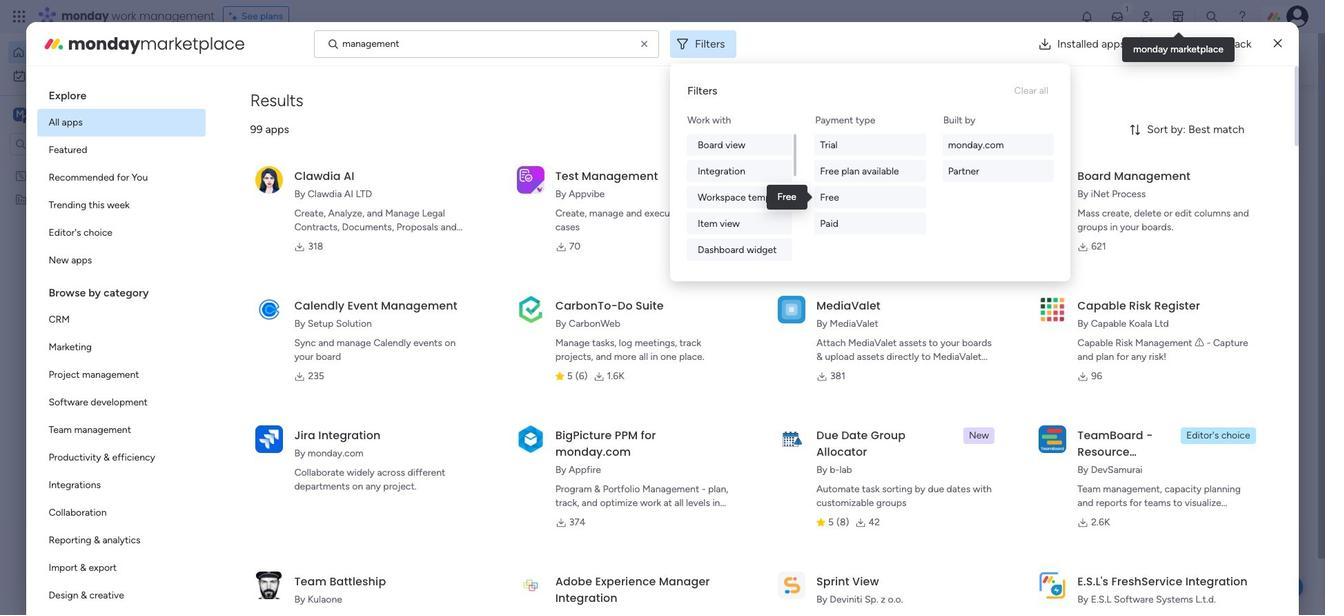 Task type: vqa. For each thing, say whether or not it's contained in the screenshot.
Basic Tier Selected Option
no



Task type: locate. For each thing, give the bounding box(es) containing it.
0 horizontal spatial monday marketplace image
[[43, 33, 65, 55]]

Search in workspace field
[[29, 136, 115, 152]]

0 vertical spatial workspace image
[[13, 107, 27, 122]]

getting started element
[[1056, 330, 1263, 385]]

1 image
[[1121, 1, 1133, 16]]

app logo image
[[256, 166, 283, 194], [517, 166, 544, 194], [778, 166, 806, 194], [1039, 166, 1067, 194], [256, 296, 283, 324], [517, 296, 544, 324], [778, 296, 806, 324], [1039, 296, 1067, 324], [256, 426, 283, 453], [517, 426, 544, 453], [778, 426, 806, 453], [1039, 426, 1067, 453], [256, 572, 283, 600], [517, 572, 544, 600], [778, 572, 806, 600], [1039, 572, 1067, 600]]

0 vertical spatial monday marketplace image
[[1171, 10, 1185, 23]]

1 element
[[394, 329, 410, 345]]

1 vertical spatial heading
[[38, 275, 206, 306]]

jacob simon image
[[1287, 6, 1309, 28]]

workspace image
[[13, 107, 27, 122], [278, 559, 311, 593]]

monday marketplace image
[[1171, 10, 1185, 23], [43, 33, 65, 55]]

1 horizontal spatial workspace image
[[278, 559, 311, 593]]

v2 user feedback image
[[1067, 51, 1078, 67]]

select product image
[[12, 10, 26, 23]]

list box
[[38, 77, 206, 616], [0, 161, 176, 397]]

0 horizontal spatial workspace image
[[13, 107, 27, 122]]

update feed image
[[1111, 10, 1124, 23]]

component image
[[320, 580, 332, 592]]

heading
[[38, 77, 206, 109], [38, 275, 206, 306]]

1 vertical spatial workspace image
[[278, 559, 311, 593]]

1 vertical spatial monday marketplace image
[[43, 33, 65, 55]]

option
[[8, 41, 168, 64], [8, 65, 168, 87], [38, 109, 206, 137], [38, 137, 206, 164], [0, 163, 176, 166], [38, 164, 206, 192], [38, 192, 206, 220], [38, 220, 206, 247], [38, 247, 206, 275], [38, 306, 206, 334], [38, 334, 206, 362], [38, 362, 206, 389], [38, 389, 206, 417], [38, 417, 206, 445], [38, 445, 206, 472], [38, 472, 206, 500], [38, 500, 206, 527], [38, 527, 206, 555], [38, 555, 206, 583], [38, 583, 206, 610]]

quick search results list box
[[255, 129, 1023, 312]]

0 vertical spatial heading
[[38, 77, 206, 109]]

search everything image
[[1205, 10, 1219, 23]]

v2 bolt switch image
[[1175, 51, 1183, 67]]



Task type: describe. For each thing, give the bounding box(es) containing it.
invite members image
[[1141, 10, 1155, 23]]

workspace image inside workspace selection element
[[13, 107, 27, 122]]

workspace selection element
[[13, 106, 115, 124]]

see plans image
[[229, 9, 241, 24]]

close recently visited image
[[255, 113, 271, 129]]

help center element
[[1056, 396, 1263, 451]]

2 heading from the top
[[38, 275, 206, 306]]

templates image image
[[1069, 104, 1251, 199]]

dapulse x slim image
[[1274, 36, 1282, 52]]

roy mann image
[[287, 376, 315, 404]]

1 heading from the top
[[38, 77, 206, 109]]

notifications image
[[1080, 10, 1094, 23]]

help image
[[1236, 10, 1249, 23]]

1 horizontal spatial monday marketplace image
[[1171, 10, 1185, 23]]



